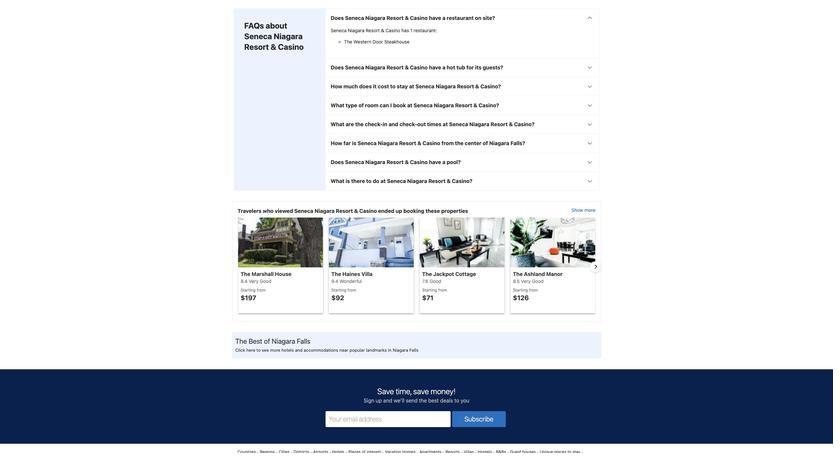 Task type: describe. For each thing, give the bounding box(es) containing it.
haines
[[343, 272, 360, 278]]

and inside dropdown button
[[389, 122, 399, 127]]

the for haines
[[332, 272, 341, 278]]

does seneca niagara resort & casino have a pool? button
[[326, 153, 599, 172]]

tub
[[457, 65, 466, 71]]

the western door steakhouse
[[344, 39, 410, 45]]

casino? inside dropdown button
[[514, 122, 535, 127]]

how much does it cost to stay at seneca niagara resort & casino? button
[[326, 77, 599, 96]]

niagara inside faqs about seneca niagara resort & casino
[[274, 32, 303, 41]]

resort inside dropdown button
[[387, 159, 404, 165]]

i
[[391, 103, 392, 109]]

8.4 very
[[241, 279, 259, 285]]

region containing $197
[[232, 218, 601, 317]]

best
[[428, 398, 439, 404]]

up inside the save time, save money! sign up and we'll send the best deals to you
[[376, 398, 382, 404]]

does for does seneca niagara resort & casino have a pool?
[[331, 159, 344, 165]]

to inside the save time, save money! sign up and we'll send the best deals to you
[[455, 398, 460, 404]]

resort inside dropdown button
[[491, 122, 508, 127]]

starting from $197
[[241, 288, 266, 302]]

& inside dropdown button
[[509, 122, 513, 127]]

at inside 'what type of room can i book at seneca niagara resort & casino?' dropdown button
[[407, 103, 413, 109]]

have for hot
[[429, 65, 441, 71]]

casino up steakhouse
[[386, 28, 400, 33]]

does seneca niagara resort & casino have a hot tub for its guests?
[[331, 65, 504, 71]]

room
[[365, 103, 379, 109]]

show more
[[572, 208, 596, 213]]

& down there
[[354, 208, 358, 214]]

at inside the what is there to do at seneca niagara resort & casino? dropdown button
[[381, 178, 386, 184]]

resort inside 'dropdown button'
[[457, 84, 474, 90]]

and inside the save time, save money! sign up and we'll send the best deals to you
[[383, 398, 393, 404]]

door
[[373, 39, 383, 45]]

faqs
[[244, 21, 264, 30]]

the for seneca
[[455, 140, 464, 146]]

at inside what are the check-in and check-out times at seneca niagara resort & casino? dropdown button
[[443, 122, 448, 127]]

seneca inside dropdown button
[[345, 159, 364, 165]]

these
[[426, 208, 440, 214]]

from for $197
[[257, 288, 266, 293]]

center
[[465, 140, 482, 146]]

1 check- from the left
[[365, 122, 383, 127]]

1
[[411, 28, 413, 33]]

on
[[475, 15, 482, 21]]

good for $197
[[260, 279, 272, 285]]

booking
[[404, 208, 425, 214]]

how much does it cost to stay at seneca niagara resort & casino?
[[331, 84, 501, 90]]

stay
[[397, 84, 408, 90]]

starting for $92
[[332, 288, 347, 293]]

casino inside faqs about seneca niagara resort & casino
[[278, 42, 304, 52]]

casino inside dropdown button
[[410, 159, 428, 165]]

at inside how much does it cost to stay at seneca niagara resort & casino? 'dropdown button'
[[409, 84, 414, 90]]

house
[[275, 272, 292, 278]]

from for $92
[[348, 288, 356, 293]]

properties
[[442, 208, 468, 214]]

0 vertical spatial is
[[352, 140, 357, 146]]

what type of room can i book at seneca niagara resort & casino? button
[[326, 96, 599, 115]]

it
[[373, 84, 377, 90]]

starting from $92
[[332, 288, 356, 302]]

here
[[247, 348, 256, 353]]

guests?
[[483, 65, 504, 71]]

are
[[346, 122, 354, 127]]

click
[[235, 348, 245, 353]]

marshall
[[252, 272, 274, 278]]

the jackpot cottage 7.6 good
[[422, 272, 476, 285]]

how far is seneca niagara resort & casino from the center of niagara falls? button
[[326, 134, 599, 153]]

about
[[266, 21, 287, 30]]

the ashland manor 8.5 very good
[[513, 272, 563, 285]]

the for western
[[344, 39, 352, 45]]

& down pool?
[[447, 178, 451, 184]]

has
[[402, 28, 409, 33]]

manor
[[547, 272, 563, 278]]

does seneca niagara resort & casino have a hot tub for its guests? button
[[326, 58, 599, 77]]

the for ashland
[[513, 272, 523, 278]]

who
[[263, 208, 274, 214]]

a for pool?
[[443, 159, 446, 165]]

what type of room can i book at seneca niagara resort & casino?
[[331, 103, 499, 109]]

save time, save money! footer
[[0, 370, 834, 454]]

time,
[[396, 387, 412, 397]]

type
[[346, 103, 357, 109]]

the for best
[[235, 338, 247, 346]]

0 horizontal spatial is
[[346, 178, 350, 184]]

seneca niagara resort & casino has 1 restaurant:
[[331, 28, 437, 33]]

ashland
[[524, 272, 545, 278]]

$92
[[332, 295, 344, 302]]

to inside dropdown button
[[366, 178, 372, 184]]

the for money!
[[419, 398, 427, 404]]

& inside 'dropdown button'
[[476, 84, 479, 90]]

much
[[344, 84, 358, 90]]

travelers who viewed seneca niagara resort & casino ended up booking these properties
[[238, 208, 468, 214]]

hot
[[447, 65, 456, 71]]

casino up the how much does it cost to stay at seneca niagara resort & casino?
[[410, 65, 428, 71]]

$197
[[241, 295, 256, 302]]

money!
[[431, 387, 456, 397]]

from for $71
[[439, 288, 447, 293]]

what are the check-in and check-out times at seneca niagara resort & casino? button
[[326, 115, 599, 134]]

its
[[475, 65, 482, 71]]

best
[[249, 338, 262, 346]]

hotels
[[282, 348, 294, 353]]

the haines villa 9.4 wonderful
[[332, 272, 373, 285]]

and inside 'the best of niagara falls click here to see more hotels and accommodations near popular landmarks in niagara falls'
[[295, 348, 303, 353]]

do
[[373, 178, 380, 184]]

near
[[340, 348, 349, 353]]

& up 'has'
[[405, 15, 409, 21]]

times
[[427, 122, 442, 127]]

for
[[467, 65, 474, 71]]

pool?
[[447, 159, 461, 165]]

Your email address email field
[[326, 412, 451, 428]]

we'll
[[394, 398, 405, 404]]

does for does seneca niagara resort & casino have a hot tub for its guests?
[[331, 65, 344, 71]]



Task type: locate. For each thing, give the bounding box(es) containing it.
1 have from the top
[[429, 15, 441, 21]]

restaurant:
[[414, 28, 437, 33]]

resort
[[387, 15, 404, 21], [366, 28, 380, 33], [244, 42, 269, 52], [387, 65, 404, 71], [457, 84, 474, 90], [455, 103, 473, 109], [491, 122, 508, 127], [399, 140, 416, 146], [387, 159, 404, 165], [429, 178, 446, 184], [336, 208, 353, 214]]

casino up the restaurant:
[[410, 15, 428, 21]]

from down 7.6 good
[[439, 288, 447, 293]]

3 a from the top
[[443, 159, 446, 165]]

have left pool?
[[429, 159, 441, 165]]

the inside dropdown button
[[355, 122, 364, 127]]

the up 8.5 very
[[513, 272, 523, 278]]

starting inside starting from $197
[[241, 288, 256, 293]]

& up what are the check-in and check-out times at seneca niagara resort & casino? dropdown button
[[474, 103, 478, 109]]

2 vertical spatial and
[[383, 398, 393, 404]]

0 vertical spatial more
[[585, 208, 596, 213]]

accommodations
[[304, 348, 338, 353]]

of up see
[[264, 338, 270, 346]]

of inside 'the best of niagara falls click here to see more hotels and accommodations near popular landmarks in niagara falls'
[[264, 338, 270, 346]]

& inside faqs about seneca niagara resort & casino
[[271, 42, 276, 52]]

restaurant
[[447, 15, 474, 21]]

is
[[352, 140, 357, 146], [346, 178, 350, 184]]

7.6 good
[[422, 279, 442, 285]]

and down i
[[389, 122, 399, 127]]

of for can
[[359, 103, 364, 109]]

1 vertical spatial have
[[429, 65, 441, 71]]

2 starting from the left
[[332, 288, 347, 293]]

in inside dropdown button
[[383, 122, 388, 127]]

niagara
[[366, 15, 386, 21], [348, 28, 365, 33], [274, 32, 303, 41], [366, 65, 386, 71], [436, 84, 456, 90], [434, 103, 454, 109], [470, 122, 490, 127], [378, 140, 398, 146], [490, 140, 510, 146], [366, 159, 386, 165], [407, 178, 427, 184], [315, 208, 335, 214], [272, 338, 295, 346], [393, 348, 409, 353]]

0 horizontal spatial the
[[355, 122, 364, 127]]

how for how far is seneca niagara resort & casino from the center of niagara falls?
[[331, 140, 343, 146]]

and right hotels
[[295, 348, 303, 353]]

0 horizontal spatial in
[[383, 122, 388, 127]]

starting from $126
[[513, 288, 538, 302]]

casino down how far is seneca niagara resort & casino from the center of niagara falls?
[[410, 159, 428, 165]]

starting inside starting from $71
[[422, 288, 437, 293]]

1 starting from the left
[[241, 288, 256, 293]]

2 does from the top
[[331, 65, 344, 71]]

from inside starting from $71
[[439, 288, 447, 293]]

$126
[[513, 295, 529, 302]]

1 horizontal spatial the
[[419, 398, 427, 404]]

0 horizontal spatial of
[[264, 338, 270, 346]]

does seneca niagara resort & casino have a restaurant on site? button
[[326, 9, 599, 27]]

western
[[354, 39, 372, 45]]

show
[[572, 208, 584, 213]]

a left pool?
[[443, 159, 446, 165]]

resort inside faqs about seneca niagara resort & casino
[[244, 42, 269, 52]]

the left western
[[344, 39, 352, 45]]

$71
[[422, 295, 434, 302]]

a inside dropdown button
[[443, 159, 446, 165]]

to inside 'the best of niagara falls click here to see more hotels and accommodations near popular landmarks in niagara falls'
[[257, 348, 261, 353]]

and
[[389, 122, 399, 127], [295, 348, 303, 353], [383, 398, 393, 404]]

starting up $197
[[241, 288, 256, 293]]

good down marshall
[[260, 279, 272, 285]]

what is there to do at seneca niagara resort & casino?
[[331, 178, 473, 184]]

what left are
[[331, 122, 345, 127]]

1 good from the left
[[260, 279, 272, 285]]

good inside the ashland manor 8.5 very good
[[532, 279, 544, 285]]

a for hot
[[443, 65, 446, 71]]

casino? up falls?
[[514, 122, 535, 127]]

what are the check-in and check-out times at seneca niagara resort & casino?
[[331, 122, 535, 127]]

jackpot
[[433, 272, 454, 278]]

good inside the marshall house 8.4 very good
[[260, 279, 272, 285]]

to left "stay"
[[391, 84, 396, 90]]

steakhouse
[[385, 39, 410, 45]]

the inside the marshall house 8.4 very good
[[241, 272, 251, 278]]

travelers
[[238, 208, 262, 214]]

deals
[[440, 398, 453, 404]]

& up what is there to do at seneca niagara resort & casino?
[[405, 159, 409, 165]]

the
[[355, 122, 364, 127], [455, 140, 464, 146], [419, 398, 427, 404]]

starting up $92
[[332, 288, 347, 293]]

how inside 'dropdown button'
[[331, 84, 343, 90]]

1 a from the top
[[443, 15, 446, 21]]

1 how from the top
[[331, 84, 343, 90]]

1 vertical spatial of
[[483, 140, 488, 146]]

how far is seneca niagara resort & casino from the center of niagara falls?
[[331, 140, 526, 146]]

the inside the jackpot cottage 7.6 good
[[422, 272, 432, 278]]

the up click
[[235, 338, 247, 346]]

what for what is there to do at seneca niagara resort & casino?
[[331, 178, 345, 184]]

from up pool?
[[442, 140, 454, 146]]

1 horizontal spatial up
[[396, 208, 402, 214]]

from inside dropdown button
[[442, 140, 454, 146]]

casino? inside 'dropdown button'
[[481, 84, 501, 90]]

viewed
[[275, 208, 293, 214]]

the up 8.4 very
[[241, 272, 251, 278]]

can
[[380, 103, 389, 109]]

send
[[406, 398, 418, 404]]

starting for $197
[[241, 288, 256, 293]]

2 vertical spatial have
[[429, 159, 441, 165]]

at right do
[[381, 178, 386, 184]]

0 horizontal spatial check-
[[365, 122, 383, 127]]

a left "hot"
[[443, 65, 446, 71]]

the inside 'accordion control' "element"
[[344, 39, 352, 45]]

1 vertical spatial the
[[455, 140, 464, 146]]

of right the center
[[483, 140, 488, 146]]

from down the ashland manor 8.5 very good
[[529, 288, 538, 293]]

casino? down guests?
[[481, 84, 501, 90]]

falls
[[297, 338, 311, 346], [410, 348, 419, 353]]

starting from $71
[[422, 288, 447, 302]]

8.5 very
[[513, 279, 531, 285]]

0 horizontal spatial good
[[260, 279, 272, 285]]

in right "landmarks"
[[388, 348, 392, 353]]

show more link
[[572, 207, 596, 215]]

3 have from the top
[[429, 159, 441, 165]]

&
[[405, 15, 409, 21], [381, 28, 385, 33], [271, 42, 276, 52], [405, 65, 409, 71], [476, 84, 479, 90], [474, 103, 478, 109], [509, 122, 513, 127], [418, 140, 422, 146], [405, 159, 409, 165], [447, 178, 451, 184], [354, 208, 358, 214]]

3 what from the top
[[331, 178, 345, 184]]

check- down what type of room can i book at seneca niagara resort & casino? in the top of the page
[[400, 122, 418, 127]]

the for marshall
[[241, 272, 251, 278]]

save time, save money! sign up and we'll send the best deals to you
[[364, 387, 470, 404]]

0 vertical spatial have
[[429, 15, 441, 21]]

check- down room
[[365, 122, 383, 127]]

accordion control element
[[325, 8, 600, 191]]

what is there to do at seneca niagara resort & casino? button
[[326, 172, 599, 191]]

cost
[[378, 84, 389, 90]]

in inside 'the best of niagara falls click here to see more hotels and accommodations near popular landmarks in niagara falls'
[[388, 348, 392, 353]]

2 horizontal spatial of
[[483, 140, 488, 146]]

1 vertical spatial in
[[388, 348, 392, 353]]

more right show
[[585, 208, 596, 213]]

the for jackpot
[[422, 272, 432, 278]]

casino left ended
[[359, 208, 377, 214]]

how
[[331, 84, 343, 90], [331, 140, 343, 146]]

of right "type"
[[359, 103, 364, 109]]

have up the restaurant:
[[429, 15, 441, 21]]

& up door
[[381, 28, 385, 33]]

from inside starting from $197
[[257, 288, 266, 293]]

casino down about
[[278, 42, 304, 52]]

the inside 'the best of niagara falls click here to see more hotels and accommodations near popular landmarks in niagara falls'
[[235, 338, 247, 346]]

seneca inside dropdown button
[[449, 122, 468, 127]]

how left much
[[331, 84, 343, 90]]

book
[[393, 103, 406, 109]]

how left far
[[331, 140, 343, 146]]

to left see
[[257, 348, 261, 353]]

2 what from the top
[[331, 122, 345, 127]]

the right are
[[355, 122, 364, 127]]

up right ended
[[396, 208, 402, 214]]

& up "stay"
[[405, 65, 409, 71]]

0 vertical spatial does
[[331, 15, 344, 21]]

region
[[232, 218, 601, 317]]

1 vertical spatial more
[[270, 348, 281, 353]]

1 horizontal spatial is
[[352, 140, 357, 146]]

1 does from the top
[[331, 15, 344, 21]]

0 horizontal spatial more
[[270, 348, 281, 353]]

subscribe
[[465, 416, 494, 424]]

0 vertical spatial the
[[355, 122, 364, 127]]

more right see
[[270, 348, 281, 353]]

casino
[[410, 15, 428, 21], [386, 28, 400, 33], [278, 42, 304, 52], [410, 65, 428, 71], [423, 140, 441, 146], [410, 159, 428, 165], [359, 208, 377, 214]]

the left the center
[[455, 140, 464, 146]]

0 horizontal spatial up
[[376, 398, 382, 404]]

to left you at the bottom of page
[[455, 398, 460, 404]]

falls?
[[511, 140, 526, 146]]

sign
[[364, 398, 375, 404]]

0 vertical spatial in
[[383, 122, 388, 127]]

starting inside starting from $126
[[513, 288, 528, 293]]

2 vertical spatial a
[[443, 159, 446, 165]]

villa
[[362, 272, 373, 278]]

0 vertical spatial and
[[389, 122, 399, 127]]

1 vertical spatial what
[[331, 122, 345, 127]]

2 have from the top
[[429, 65, 441, 71]]

2 vertical spatial the
[[419, 398, 427, 404]]

niagara inside dropdown button
[[470, 122, 490, 127]]

faqs about seneca niagara resort & casino
[[244, 21, 304, 52]]

& up falls?
[[509, 122, 513, 127]]

1 horizontal spatial in
[[388, 348, 392, 353]]

what for what type of room can i book at seneca niagara resort & casino?
[[331, 103, 345, 109]]

at right "book"
[[407, 103, 413, 109]]

casino down what are the check-in and check-out times at seneca niagara resort & casino?
[[423, 140, 441, 146]]

of
[[359, 103, 364, 109], [483, 140, 488, 146], [264, 338, 270, 346]]

you
[[461, 398, 470, 404]]

good
[[260, 279, 272, 285], [532, 279, 544, 285]]

from down the marshall house 8.4 very good
[[257, 288, 266, 293]]

at right "stay"
[[409, 84, 414, 90]]

1 vertical spatial a
[[443, 65, 446, 71]]

save
[[414, 387, 429, 397]]

have for restaurant
[[429, 15, 441, 21]]

1 vertical spatial and
[[295, 348, 303, 353]]

1 horizontal spatial good
[[532, 279, 544, 285]]

see
[[262, 348, 269, 353]]

what left there
[[331, 178, 345, 184]]

does
[[359, 84, 372, 90]]

landmarks
[[366, 348, 387, 353]]

2 good from the left
[[532, 279, 544, 285]]

seneca inside 'dropdown button'
[[416, 84, 435, 90]]

good for $126
[[532, 279, 544, 285]]

to inside 'dropdown button'
[[391, 84, 396, 90]]

what left "type"
[[331, 103, 345, 109]]

& down its
[[476, 84, 479, 90]]

the
[[344, 39, 352, 45], [241, 272, 251, 278], [332, 272, 341, 278], [422, 272, 432, 278], [513, 272, 523, 278], [235, 338, 247, 346]]

the up 7.6 good
[[422, 272, 432, 278]]

far
[[344, 140, 351, 146]]

1 vertical spatial how
[[331, 140, 343, 146]]

is right far
[[352, 140, 357, 146]]

from inside starting from $126
[[529, 288, 538, 293]]

0 horizontal spatial falls
[[297, 338, 311, 346]]

the inside the save time, save money! sign up and we'll send the best deals to you
[[419, 398, 427, 404]]

1 horizontal spatial falls
[[410, 348, 419, 353]]

1 vertical spatial is
[[346, 178, 350, 184]]

1 vertical spatial up
[[376, 398, 382, 404]]

2 check- from the left
[[400, 122, 418, 127]]

to left do
[[366, 178, 372, 184]]

starting up $126
[[513, 288, 528, 293]]

have for pool?
[[429, 159, 441, 165]]

the marshall house 8.4 very good
[[241, 272, 292, 285]]

2 vertical spatial does
[[331, 159, 344, 165]]

does inside dropdown button
[[331, 159, 344, 165]]

more inside 'the best of niagara falls click here to see more hotels and accommodations near popular landmarks in niagara falls'
[[270, 348, 281, 353]]

up right sign
[[376, 398, 382, 404]]

from
[[442, 140, 454, 146], [257, 288, 266, 293], [348, 288, 356, 293], [439, 288, 447, 293], [529, 288, 538, 293]]

does for does seneca niagara resort & casino have a restaurant on site?
[[331, 15, 344, 21]]

seneca inside faqs about seneca niagara resort & casino
[[244, 32, 272, 41]]

from down 9.4 wonderful on the left of the page
[[348, 288, 356, 293]]

the up 9.4 wonderful on the left of the page
[[332, 272, 341, 278]]

does
[[331, 15, 344, 21], [331, 65, 344, 71], [331, 159, 344, 165]]

starting for $126
[[513, 288, 528, 293]]

the down save
[[419, 398, 427, 404]]

1 horizontal spatial check-
[[400, 122, 418, 127]]

starting for $71
[[422, 288, 437, 293]]

niagara inside 'dropdown button'
[[436, 84, 456, 90]]

have
[[429, 15, 441, 21], [429, 65, 441, 71], [429, 159, 441, 165]]

how for how much does it cost to stay at seneca niagara resort & casino?
[[331, 84, 343, 90]]

subscribe button
[[452, 412, 506, 428]]

0 vertical spatial of
[[359, 103, 364, 109]]

2 a from the top
[[443, 65, 446, 71]]

3 starting from the left
[[422, 288, 437, 293]]

what inside dropdown button
[[331, 122, 345, 127]]

how inside dropdown button
[[331, 140, 343, 146]]

does seneca niagara resort & casino have a restaurant on site?
[[331, 15, 495, 21]]

the inside dropdown button
[[455, 140, 464, 146]]

there
[[351, 178, 365, 184]]

starting
[[241, 288, 256, 293], [332, 288, 347, 293], [422, 288, 437, 293], [513, 288, 528, 293]]

2 vertical spatial of
[[264, 338, 270, 346]]

2 horizontal spatial the
[[455, 140, 464, 146]]

1 vertical spatial does
[[331, 65, 344, 71]]

2 vertical spatial what
[[331, 178, 345, 184]]

of for falls
[[264, 338, 270, 346]]

a
[[443, 15, 446, 21], [443, 65, 446, 71], [443, 159, 446, 165]]

0 vertical spatial how
[[331, 84, 343, 90]]

and down save
[[383, 398, 393, 404]]

casino? down does seneca niagara resort & casino have a pool? dropdown button
[[452, 178, 473, 184]]

& down out
[[418, 140, 422, 146]]

have inside dropdown button
[[429, 159, 441, 165]]

0 vertical spatial falls
[[297, 338, 311, 346]]

2 how from the top
[[331, 140, 343, 146]]

is left there
[[346, 178, 350, 184]]

0 vertical spatial what
[[331, 103, 345, 109]]

& inside dropdown button
[[405, 159, 409, 165]]

ended
[[378, 208, 395, 214]]

niagara inside dropdown button
[[366, 159, 386, 165]]

have left "hot"
[[429, 65, 441, 71]]

from for $126
[[529, 288, 538, 293]]

in
[[383, 122, 388, 127], [388, 348, 392, 353]]

in down "can"
[[383, 122, 388, 127]]

1 horizontal spatial more
[[585, 208, 596, 213]]

the inside the haines villa 9.4 wonderful
[[332, 272, 341, 278]]

site?
[[483, 15, 495, 21]]

the inside the ashland manor 8.5 very good
[[513, 272, 523, 278]]

a left restaurant
[[443, 15, 446, 21]]

out
[[418, 122, 426, 127]]

more
[[585, 208, 596, 213], [270, 348, 281, 353]]

0 vertical spatial a
[[443, 15, 446, 21]]

to
[[391, 84, 396, 90], [366, 178, 372, 184], [257, 348, 261, 353], [455, 398, 460, 404]]

what for what are the check-in and check-out times at seneca niagara resort & casino?
[[331, 122, 345, 127]]

good down ashland
[[532, 279, 544, 285]]

1 what from the top
[[331, 103, 345, 109]]

starting up $71
[[422, 288, 437, 293]]

4 starting from the left
[[513, 288, 528, 293]]

casino? up what are the check-in and check-out times at seneca niagara resort & casino? dropdown button
[[479, 103, 499, 109]]

0 vertical spatial up
[[396, 208, 402, 214]]

at right times
[[443, 122, 448, 127]]

1 horizontal spatial of
[[359, 103, 364, 109]]

popular
[[350, 348, 365, 353]]

starting inside starting from $92
[[332, 288, 347, 293]]

a for restaurant
[[443, 15, 446, 21]]

3 does from the top
[[331, 159, 344, 165]]

& down about
[[271, 42, 276, 52]]

save
[[378, 387, 394, 397]]

1 vertical spatial falls
[[410, 348, 419, 353]]

cottage
[[456, 272, 476, 278]]

from inside starting from $92
[[348, 288, 356, 293]]



Task type: vqa. For each thing, say whether or not it's contained in the screenshot.
the bottom the Attached
no



